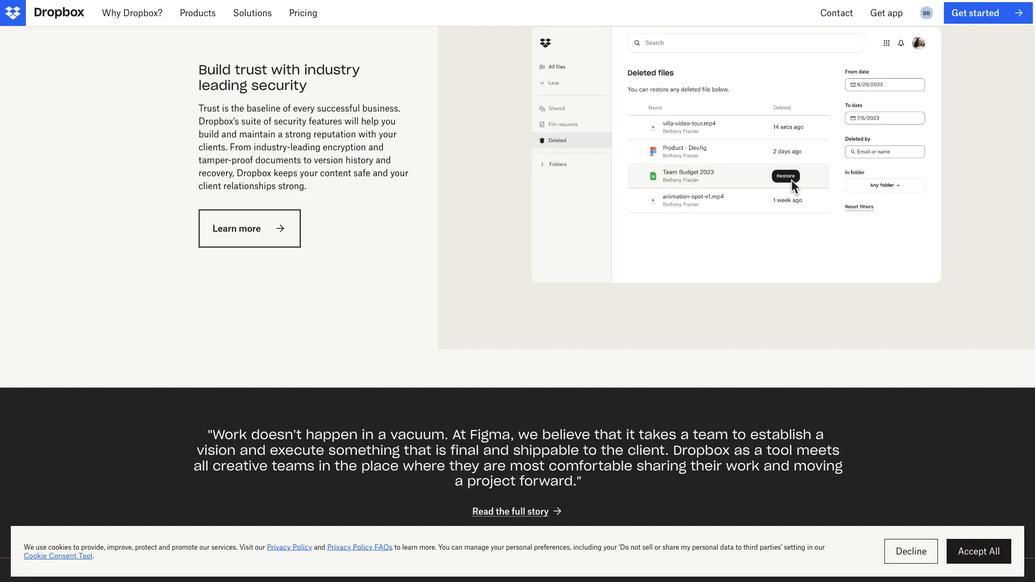 Task type: locate. For each thing, give the bounding box(es) containing it.
get for get app
[[871, 8, 886, 18]]

creative director, figma
[[475, 549, 561, 558]]

dropbox up 'relationships'
[[237, 168, 271, 178]]

get left started
[[952, 7, 967, 18]]

features
[[309, 116, 342, 126]]

at
[[452, 427, 466, 443]]

believe
[[542, 427, 590, 443]]

trust
[[235, 62, 267, 78]]

0 horizontal spatial to
[[304, 155, 312, 165]]

with inside trust is the baseline of every successful business. dropbox's suite of security features will help you build and maintain a strong reputation with your clients. from industry-leading encryption and tamper-proof documents to version history and recovery, dropbox keeps your content safe and your client relationships strong.
[[359, 129, 377, 139]]

1 vertical spatial with
[[359, 129, 377, 139]]

that
[[594, 427, 622, 443], [404, 442, 431, 458]]

a
[[278, 129, 283, 139], [378, 427, 386, 443], [680, 427, 689, 443], [816, 427, 824, 443], [754, 442, 763, 458], [455, 473, 463, 490]]

leading up trust
[[199, 77, 247, 94]]

leading inside build trust with industry leading security
[[199, 77, 247, 94]]

dropbox
[[237, 168, 271, 178], [673, 442, 730, 458]]

0 horizontal spatial in
[[319, 458, 330, 474]]

a up industry-
[[278, 129, 283, 139]]

and up history
[[369, 142, 384, 152]]

as
[[734, 442, 750, 458]]

a up place
[[378, 427, 386, 443]]

1 horizontal spatial dropbox
[[673, 442, 730, 458]]

project
[[467, 473, 516, 490]]

0 horizontal spatial dropbox
[[237, 168, 271, 178]]

security up strong
[[274, 116, 307, 126]]

0 vertical spatial leading
[[199, 77, 247, 94]]

in up place
[[362, 427, 374, 443]]

1 vertical spatial is
[[436, 442, 446, 458]]

forward."
[[520, 473, 581, 490]]

1 horizontal spatial get
[[952, 7, 967, 18]]

to
[[304, 155, 312, 165], [732, 427, 746, 443], [583, 442, 597, 458]]

keeps
[[274, 168, 298, 178]]

trust is the baseline of every successful business. dropbox's suite of security features will help you build and maintain a strong reputation with your clients. from industry-leading encryption and tamper-proof documents to version history and recovery, dropbox keeps your content safe and your client relationships strong.
[[199, 103, 409, 191]]

security inside build trust with industry leading security
[[251, 77, 307, 94]]

leading down strong
[[290, 142, 321, 152]]

1 horizontal spatial with
[[359, 129, 377, 139]]

client.
[[628, 442, 669, 458]]

0 horizontal spatial get
[[871, 8, 886, 18]]

to left the it
[[583, 442, 597, 458]]

of
[[283, 103, 291, 114], [264, 116, 272, 126]]

and right vision
[[240, 442, 266, 458]]

0 horizontal spatial is
[[222, 103, 229, 114]]

of left every
[[283, 103, 291, 114]]

and right final
[[483, 442, 509, 458]]

that right place
[[404, 442, 431, 458]]

1 horizontal spatial is
[[436, 442, 446, 458]]

1 horizontal spatial to
[[583, 442, 597, 458]]

security up baseline
[[251, 77, 307, 94]]

and down establish
[[764, 458, 790, 474]]

dropbox inside trust is the baseline of every successful business. dropbox's suite of security features will help you build and maintain a strong reputation with your clients. from industry-leading encryption and tamper-proof documents to version history and recovery, dropbox keeps your content safe and your client relationships strong.
[[237, 168, 271, 178]]

products button
[[171, 0, 225, 26]]

build
[[199, 62, 231, 78]]

build trust with industry leading security
[[199, 62, 360, 94]]

is up "dropbox's"
[[222, 103, 229, 114]]

team
[[693, 427, 728, 443]]

industry-
[[254, 142, 290, 152]]

reputation
[[314, 129, 356, 139]]

get inside dropdown button
[[871, 8, 886, 18]]

0 horizontal spatial leading
[[199, 77, 247, 94]]

0 vertical spatial with
[[271, 62, 300, 78]]

safe
[[354, 168, 371, 178]]

trust
[[199, 103, 220, 114]]

your
[[379, 129, 397, 139], [300, 168, 318, 178], [391, 168, 409, 178]]

establish
[[750, 427, 812, 443]]

relationships
[[223, 181, 276, 191]]

the up the suite
[[231, 103, 244, 114]]

the
[[231, 103, 244, 114], [601, 442, 623, 458], [335, 458, 357, 474], [496, 506, 510, 517]]

is left final
[[436, 442, 446, 458]]

1 horizontal spatial of
[[283, 103, 291, 114]]

moving
[[794, 458, 843, 474]]

1 horizontal spatial that
[[594, 427, 622, 443]]

meets
[[797, 442, 840, 458]]

0 vertical spatial in
[[362, 427, 374, 443]]

0 vertical spatial is
[[222, 103, 229, 114]]

security inside trust is the baseline of every successful business. dropbox's suite of security features will help you build and maintain a strong reputation with your clients. from industry-leading encryption and tamper-proof documents to version history and recovery, dropbox keeps your content safe and your client relationships strong.
[[274, 116, 307, 126]]

0 horizontal spatial with
[[271, 62, 300, 78]]

is
[[222, 103, 229, 114], [436, 442, 446, 458]]

a inside trust is the baseline of every successful business. dropbox's suite of security features will help you build and maintain a strong reputation with your clients. from industry-leading encryption and tamper-proof documents to version history and recovery, dropbox keeps your content safe and your client relationships strong.
[[278, 129, 283, 139]]

that left the it
[[594, 427, 622, 443]]

figma,
[[470, 427, 514, 443]]

get left app
[[871, 8, 886, 18]]

comfortable
[[549, 458, 633, 474]]

and right safe
[[373, 168, 388, 178]]

0 horizontal spatial of
[[264, 116, 272, 126]]

the left place
[[335, 458, 357, 474]]

security
[[251, 77, 307, 94], [274, 116, 307, 126]]

in right the teams
[[319, 458, 330, 474]]

they
[[449, 458, 479, 474]]

read the full story
[[472, 506, 549, 517]]

clients.
[[199, 142, 228, 152]]

solutions button
[[225, 0, 281, 26]]

why dropbox?
[[102, 8, 163, 18]]

and
[[222, 129, 237, 139], [369, 142, 384, 152], [376, 155, 391, 165], [373, 168, 388, 178], [240, 442, 266, 458], [483, 442, 509, 458], [764, 458, 790, 474]]

with right trust
[[271, 62, 300, 78]]

with down help
[[359, 129, 377, 139]]

figma
[[539, 549, 561, 558]]

the left the it
[[601, 442, 623, 458]]

in
[[362, 427, 374, 443], [319, 458, 330, 474]]

0 vertical spatial of
[[283, 103, 291, 114]]

1 vertical spatial security
[[274, 116, 307, 126]]

your up strong.
[[300, 168, 318, 178]]

to left version at the left top
[[304, 155, 312, 165]]

to right team
[[732, 427, 746, 443]]

0 vertical spatial security
[[251, 77, 307, 94]]

the inside trust is the baseline of every successful business. dropbox's suite of security features will help you build and maintain a strong reputation with your clients. from industry-leading encryption and tamper-proof documents to version history and recovery, dropbox keeps your content safe and your client relationships strong.
[[231, 103, 244, 114]]

suite
[[241, 116, 261, 126]]

and down "dropbox's"
[[222, 129, 237, 139]]

0 vertical spatial dropbox
[[237, 168, 271, 178]]

leading
[[199, 77, 247, 94], [290, 142, 321, 152]]

1 horizontal spatial in
[[362, 427, 374, 443]]

are
[[483, 458, 506, 474]]

your down you
[[379, 129, 397, 139]]

why
[[102, 8, 121, 18]]

something
[[328, 442, 400, 458]]

the left full
[[496, 506, 510, 517]]

documents
[[256, 155, 301, 165]]

with inside build trust with industry leading security
[[271, 62, 300, 78]]

1 vertical spatial dropbox
[[673, 442, 730, 458]]

1 vertical spatial leading
[[290, 142, 321, 152]]

all
[[193, 458, 208, 474]]

teams
[[272, 458, 314, 474]]

of down baseline
[[264, 116, 272, 126]]

creative
[[212, 458, 268, 474]]

1 horizontal spatial leading
[[290, 142, 321, 152]]

dropbox left as
[[673, 442, 730, 458]]



Task type: describe. For each thing, give the bounding box(es) containing it.
recovery,
[[199, 168, 234, 178]]

read the full story link
[[472, 505, 564, 518]]

get for get started
[[952, 7, 967, 18]]

bb
[[924, 9, 931, 16]]

takes
[[639, 427, 676, 443]]

solutions
[[233, 8, 272, 18]]

encryption
[[323, 142, 366, 152]]

creative
[[475, 549, 505, 558]]

client
[[199, 181, 221, 191]]

learn more
[[213, 224, 261, 234]]

tool
[[767, 442, 792, 458]]

where
[[403, 458, 445, 474]]

0 horizontal spatial that
[[404, 442, 431, 458]]

a down final
[[455, 473, 463, 490]]

more
[[239, 224, 261, 234]]

their
[[691, 458, 722, 474]]

story
[[527, 506, 549, 517]]

content
[[320, 168, 351, 178]]

to inside trust is the baseline of every successful business. dropbox's suite of security features will help you build and maintain a strong reputation with your clients. from industry-leading encryption and tamper-proof documents to version history and recovery, dropbox keeps your content safe and your client relationships strong.
[[304, 155, 312, 165]]

final
[[450, 442, 479, 458]]

get started link
[[944, 2, 1033, 24]]

pricing
[[289, 8, 318, 18]]

proof
[[232, 155, 253, 165]]

business.
[[362, 103, 401, 114]]

a left team
[[680, 427, 689, 443]]

app
[[888, 8, 903, 18]]

2 horizontal spatial to
[[732, 427, 746, 443]]

happen
[[306, 427, 358, 443]]

history
[[346, 155, 373, 165]]

help
[[361, 116, 379, 126]]

full
[[512, 506, 525, 517]]

a up the moving
[[816, 427, 824, 443]]

pricing link
[[281, 0, 326, 26]]

learn more link
[[199, 210, 301, 248]]

1 vertical spatial of
[[264, 116, 272, 126]]

tamper-
[[199, 155, 232, 165]]

get app button
[[862, 0, 912, 26]]

from
[[230, 142, 251, 152]]

image of restoring deleted file in dropbox. image
[[464, 0, 1010, 324]]

dropbox's
[[199, 116, 239, 126]]

dropbox inside the "work doesn't happen in a vacuum. at figma, we believe that it takes a team to establish a vision and execute something that is final and shippable to the client. dropbox as a tool meets all creative teams in the place where they are most comfortable sharing their work and moving a project forward."
[[673, 442, 730, 458]]

learn
[[213, 224, 237, 234]]

a right as
[[754, 442, 763, 458]]

work
[[726, 458, 760, 474]]

is inside the "work doesn't happen in a vacuum. at figma, we believe that it takes a team to establish a vision and execute something that is final and shippable to the client. dropbox as a tool meets all creative teams in the place where they are most comfortable sharing their work and moving a project forward."
[[436, 442, 446, 458]]

dropbox?
[[123, 8, 163, 18]]

execute
[[270, 442, 324, 458]]

place
[[361, 458, 399, 474]]

damien correll
[[490, 534, 546, 543]]

and right history
[[376, 155, 391, 165]]

maintain
[[239, 129, 276, 139]]

contact button
[[812, 0, 862, 26]]

doesn't
[[251, 427, 302, 443]]

vision
[[196, 442, 235, 458]]

contact
[[821, 8, 853, 18]]

director,
[[507, 549, 537, 558]]

will
[[345, 116, 359, 126]]

started
[[969, 7, 1000, 18]]

read
[[472, 506, 494, 517]]

you
[[381, 116, 396, 126]]

correll
[[521, 534, 546, 543]]

industry
[[304, 62, 360, 78]]

"work
[[207, 427, 247, 443]]

your right safe
[[391, 168, 409, 178]]

baseline
[[247, 103, 281, 114]]

sharing
[[637, 458, 686, 474]]

damien
[[490, 534, 519, 543]]

get app
[[871, 8, 903, 18]]

get started
[[952, 7, 1000, 18]]

bb button
[[918, 4, 936, 22]]

leading inside trust is the baseline of every successful business. dropbox's suite of security features will help you build and maintain a strong reputation with your clients. from industry-leading encryption and tamper-proof documents to version history and recovery, dropbox keeps your content safe and your client relationships strong.
[[290, 142, 321, 152]]

is inside trust is the baseline of every successful business. dropbox's suite of security features will help you build and maintain a strong reputation with your clients. from industry-leading encryption and tamper-proof documents to version history and recovery, dropbox keeps your content safe and your client relationships strong.
[[222, 103, 229, 114]]

why dropbox? button
[[93, 0, 171, 26]]

most
[[510, 458, 545, 474]]

successful
[[317, 103, 360, 114]]

products
[[180, 8, 216, 18]]

"work doesn't happen in a vacuum. at figma, we believe that it takes a team to establish a vision and execute something that is final and shippable to the client. dropbox as a tool meets all creative teams in the place where they are most comfortable sharing their work and moving a project forward."
[[193, 427, 843, 490]]

shippable
[[513, 442, 579, 458]]

it
[[626, 427, 635, 443]]

1 vertical spatial in
[[319, 458, 330, 474]]

we
[[518, 427, 538, 443]]

build
[[199, 129, 219, 139]]

every
[[293, 103, 315, 114]]

strong
[[285, 129, 311, 139]]



Task type: vqa. For each thing, say whether or not it's contained in the screenshot.
the topmost with
yes



